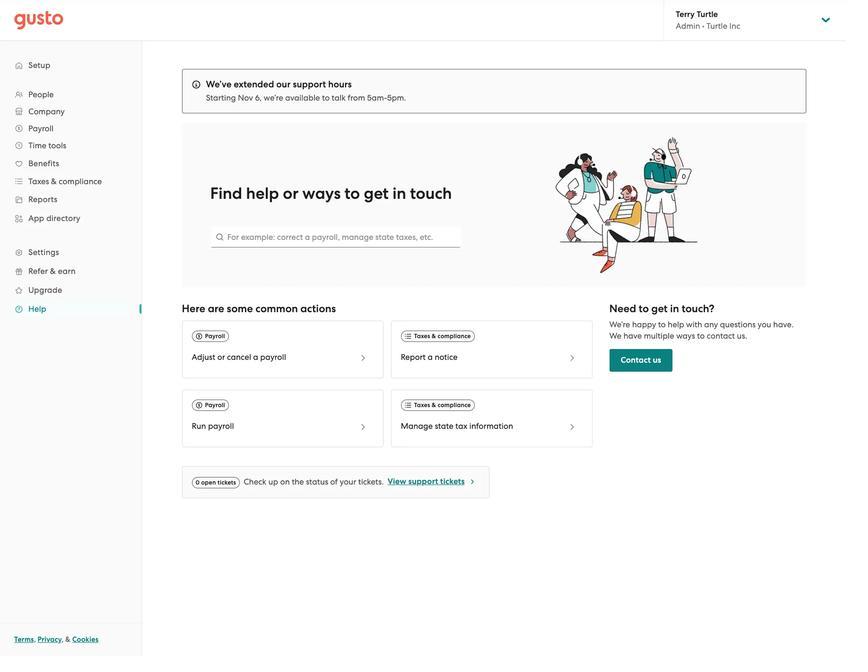 Task type: describe. For each thing, give the bounding box(es) containing it.
.
[[404, 93, 406, 103]]

compliance for manage
[[438, 402, 471, 409]]

benefits link
[[9, 155, 132, 172]]

0 vertical spatial turtle
[[697, 9, 718, 19]]

refer
[[28, 267, 48, 276]]

earn
[[58, 267, 76, 276]]

here are some common actions
[[182, 303, 336, 316]]

common
[[255, 303, 298, 316]]

nov
[[238, 93, 253, 103]]

privacy
[[38, 636, 62, 645]]

1 vertical spatial or
[[217, 353, 225, 362]]

company button
[[9, 103, 132, 120]]

questions
[[720, 320, 756, 330]]

actions
[[300, 303, 336, 316]]

•
[[702, 21, 704, 31]]

cookies
[[72, 636, 99, 645]]

compliance for report
[[438, 333, 471, 340]]

taxes & compliance for report
[[414, 333, 471, 340]]

status
[[306, 478, 328, 487]]

5am
[[367, 93, 384, 103]]

from
[[348, 93, 365, 103]]

0 vertical spatial get
[[364, 184, 389, 203]]

we
[[609, 332, 622, 341]]

time tools button
[[9, 137, 132, 154]]

adjust
[[192, 353, 215, 362]]

0
[[196, 480, 200, 487]]

notice
[[435, 353, 458, 362]]

talk
[[332, 93, 346, 103]]

taxes for manage
[[414, 402, 430, 409]]

run
[[192, 422, 206, 431]]

terms
[[14, 636, 34, 645]]

directory
[[46, 214, 80, 223]]

tax
[[455, 422, 467, 431]]

benefits
[[28, 159, 59, 168]]

taxes & compliance button
[[9, 173, 132, 190]]

& inside dropdown button
[[51, 177, 57, 186]]

starting
[[206, 93, 236, 103]]

adjust or cancel a payroll
[[192, 353, 286, 362]]

taxes inside dropdown button
[[28, 177, 49, 186]]

are
[[208, 303, 224, 316]]

time
[[28, 141, 46, 150]]

us
[[653, 356, 661, 366]]

upgrade link
[[9, 282, 132, 299]]

refer & earn link
[[9, 263, 132, 280]]

reports link
[[9, 191, 132, 208]]

find
[[210, 184, 242, 203]]

contact us button
[[609, 350, 673, 372]]

home image
[[14, 11, 63, 30]]

view support tickets
[[388, 477, 465, 487]]

report
[[401, 353, 426, 362]]

& left the cookies
[[65, 636, 70, 645]]

multiple
[[644, 332, 674, 341]]

here
[[182, 303, 205, 316]]

on
[[280, 478, 290, 487]]

people button
[[9, 86, 132, 103]]

you
[[758, 320, 771, 330]]

refer & earn
[[28, 267, 76, 276]]

with
[[686, 320, 702, 330]]

need
[[609, 303, 636, 316]]

available
[[285, 93, 320, 103]]

your
[[340, 478, 356, 487]]

view
[[388, 477, 406, 487]]

privacy link
[[38, 636, 62, 645]]

app directory link
[[9, 210, 132, 227]]

need to get in touch? we're happy to help with any questions you have. we have multiple ways to contact us.
[[609, 303, 794, 341]]

to up multiple
[[658, 320, 666, 330]]

cookies button
[[72, 635, 99, 646]]

0 horizontal spatial payroll
[[208, 422, 234, 431]]

to inside the we've extended our support hours alert
[[322, 93, 330, 103]]

manage
[[401, 422, 433, 431]]

settings link
[[9, 244, 132, 261]]

0 vertical spatial payroll
[[260, 353, 286, 362]]

compliance inside 'taxes & compliance' dropdown button
[[59, 177, 102, 186]]

view support tickets link
[[388, 477, 476, 489]]

payroll button
[[9, 120, 132, 137]]

information
[[469, 422, 513, 431]]

up
[[268, 478, 278, 487]]

payroll inside "dropdown button"
[[28, 124, 54, 133]]

tickets.
[[358, 478, 384, 487]]

cancel
[[227, 353, 251, 362]]

support inside alert
[[293, 79, 326, 90]]

us.
[[737, 332, 747, 341]]

contact us
[[621, 356, 661, 366]]

open
[[201, 480, 216, 487]]

payroll for adjust
[[205, 333, 225, 340]]

settings
[[28, 248, 59, 257]]

to down "with" at the right of the page
[[697, 332, 705, 341]]

report a notice
[[401, 353, 458, 362]]

6,
[[255, 93, 262, 103]]

setup link
[[9, 57, 132, 74]]

we've extended our support hours alert
[[182, 69, 806, 114]]

any
[[704, 320, 718, 330]]



Task type: vqa. For each thing, say whether or not it's contained in the screenshot.
Fairy
no



Task type: locate. For each thing, give the bounding box(es) containing it.
&
[[51, 177, 57, 186], [50, 267, 56, 276], [432, 333, 436, 340], [432, 402, 436, 409], [65, 636, 70, 645]]

starting nov 6, we're available to talk from 5am - 5pm .
[[206, 93, 406, 103]]

0 vertical spatial support
[[293, 79, 326, 90]]

payroll up run payroll
[[205, 402, 225, 409]]

state
[[435, 422, 453, 431]]

have.
[[773, 320, 794, 330]]

0 horizontal spatial help
[[246, 184, 279, 203]]

1 horizontal spatial support
[[408, 477, 438, 487]]

list
[[0, 86, 141, 319]]

people
[[28, 90, 54, 99]]

help
[[246, 184, 279, 203], [668, 320, 684, 330]]

2 vertical spatial compliance
[[438, 402, 471, 409]]

0 open tickets
[[196, 480, 236, 487]]

payroll for run
[[205, 402, 225, 409]]

support up starting nov 6, we're available to talk from 5am - 5pm .
[[293, 79, 326, 90]]

5pm
[[387, 93, 404, 103]]

run payroll
[[192, 422, 234, 431]]

compliance up manage state tax information
[[438, 402, 471, 409]]

0 vertical spatial payroll
[[28, 124, 54, 133]]

0 vertical spatial taxes & compliance
[[28, 177, 102, 186]]

ways up the for example: correct a payroll, manage state taxes, etc. field at the top
[[302, 184, 341, 203]]

turtle
[[697, 9, 718, 19], [706, 21, 727, 31]]

0 vertical spatial ways
[[302, 184, 341, 203]]

taxes & compliance up the "state"
[[414, 402, 471, 409]]

to
[[322, 93, 330, 103], [345, 184, 360, 203], [639, 303, 649, 316], [658, 320, 666, 330], [697, 332, 705, 341]]

turtle right the •
[[706, 21, 727, 31]]

1 vertical spatial taxes
[[414, 333, 430, 340]]

ways inside need to get in touch? we're happy to help with any questions you have. we have multiple ways to contact us.
[[676, 332, 695, 341]]

1 vertical spatial payroll
[[208, 422, 234, 431]]

manage state tax information
[[401, 422, 513, 431]]

to up the for example: correct a payroll, manage state taxes, etc. field at the top
[[345, 184, 360, 203]]

compliance up "reports" link
[[59, 177, 102, 186]]

0 horizontal spatial or
[[217, 353, 225, 362]]

a left notice
[[428, 353, 433, 362]]

help left "with" at the right of the page
[[668, 320, 684, 330]]

hours
[[328, 79, 352, 90]]

admin
[[676, 21, 700, 31]]

to up happy
[[639, 303, 649, 316]]

tickets
[[440, 477, 465, 487], [218, 480, 236, 487]]

touch?
[[682, 303, 714, 316]]

have
[[624, 332, 642, 341]]

extended
[[234, 79, 274, 90]]

contact
[[707, 332, 735, 341]]

to left talk
[[322, 93, 330, 103]]

help link
[[9, 301, 132, 318]]

a right cancel
[[253, 353, 258, 362]]

list containing people
[[0, 86, 141, 319]]

& down benefits
[[51, 177, 57, 186]]

in
[[392, 184, 406, 203], [670, 303, 679, 316]]

& left earn
[[50, 267, 56, 276]]

1 horizontal spatial tickets
[[440, 477, 465, 487]]

help
[[28, 305, 46, 314]]

taxes
[[28, 177, 49, 186], [414, 333, 430, 340], [414, 402, 430, 409]]

of
[[330, 478, 338, 487]]

upgrade
[[28, 286, 62, 295]]

compliance
[[59, 177, 102, 186], [438, 333, 471, 340], [438, 402, 471, 409]]

1 horizontal spatial payroll
[[260, 353, 286, 362]]

taxes & compliance inside dropdown button
[[28, 177, 102, 186]]

the
[[292, 478, 304, 487]]

2 , from the left
[[62, 636, 64, 645]]

payroll up adjust
[[205, 333, 225, 340]]

turtle up the •
[[697, 9, 718, 19]]

1 vertical spatial ways
[[676, 332, 695, 341]]

help right find
[[246, 184, 279, 203]]

or
[[283, 184, 299, 203], [217, 353, 225, 362]]

reports
[[28, 195, 57, 204]]

compliance up notice
[[438, 333, 471, 340]]

1 horizontal spatial a
[[428, 353, 433, 362]]

0 vertical spatial in
[[392, 184, 406, 203]]

taxes up manage
[[414, 402, 430, 409]]

1 vertical spatial help
[[668, 320, 684, 330]]

in inside need to get in touch? we're happy to help with any questions you have. we have multiple ways to contact us.
[[670, 303, 679, 316]]

1 vertical spatial compliance
[[438, 333, 471, 340]]

taxes & compliance up "reports" link
[[28, 177, 102, 186]]

get inside need to get in touch? we're happy to help with any questions you have. we have multiple ways to contact us.
[[651, 303, 668, 316]]

terry
[[676, 9, 695, 19]]

terms , privacy , & cookies
[[14, 636, 99, 645]]

touch
[[410, 184, 452, 203]]

app directory
[[28, 214, 80, 223]]

our
[[276, 79, 291, 90]]

0 vertical spatial or
[[283, 184, 299, 203]]

terry turtle admin • turtle inc
[[676, 9, 740, 31]]

find help or ways to get in touch
[[210, 184, 452, 203]]

support right view
[[408, 477, 438, 487]]

company
[[28, 107, 65, 116]]

payroll right run
[[208, 422, 234, 431]]

, left privacy
[[34, 636, 36, 645]]

2 vertical spatial taxes & compliance
[[414, 402, 471, 409]]

1 vertical spatial payroll
[[205, 333, 225, 340]]

gusto navigation element
[[0, 41, 141, 334]]

2 vertical spatial payroll
[[205, 402, 225, 409]]

0 horizontal spatial ways
[[302, 184, 341, 203]]

terms link
[[14, 636, 34, 645]]

& up report a notice
[[432, 333, 436, 340]]

0 horizontal spatial in
[[392, 184, 406, 203]]

a
[[253, 353, 258, 362], [428, 353, 433, 362]]

in left touch
[[392, 184, 406, 203]]

in left touch?
[[670, 303, 679, 316]]

happy
[[632, 320, 656, 330]]

time tools
[[28, 141, 66, 150]]

we're
[[264, 93, 283, 103]]

get
[[364, 184, 389, 203], [651, 303, 668, 316]]

taxes & compliance up notice
[[414, 333, 471, 340]]

1 vertical spatial support
[[408, 477, 438, 487]]

0 horizontal spatial a
[[253, 353, 258, 362]]

1 vertical spatial taxes & compliance
[[414, 333, 471, 340]]

taxes up report a notice
[[414, 333, 430, 340]]

taxes for report
[[414, 333, 430, 340]]

payroll
[[260, 353, 286, 362], [208, 422, 234, 431]]

1 vertical spatial in
[[670, 303, 679, 316]]

1 horizontal spatial get
[[651, 303, 668, 316]]

1 horizontal spatial in
[[670, 303, 679, 316]]

1 horizontal spatial or
[[283, 184, 299, 203]]

1 , from the left
[[34, 636, 36, 645]]

, left cookies button
[[62, 636, 64, 645]]

inc
[[729, 21, 740, 31]]

payroll right cancel
[[260, 353, 286, 362]]

0 horizontal spatial get
[[364, 184, 389, 203]]

1 vertical spatial get
[[651, 303, 668, 316]]

ways down "with" at the right of the page
[[676, 332, 695, 341]]

payroll up time
[[28, 124, 54, 133]]

0 vertical spatial taxes
[[28, 177, 49, 186]]

check
[[244, 478, 266, 487]]

& up the "state"
[[432, 402, 436, 409]]

,
[[34, 636, 36, 645], [62, 636, 64, 645]]

setup
[[28, 61, 50, 70]]

2 vertical spatial taxes
[[414, 402, 430, 409]]

tickets for 0 open tickets
[[218, 480, 236, 487]]

check up on the status of your tickets.
[[244, 478, 384, 487]]

0 vertical spatial compliance
[[59, 177, 102, 186]]

1 a from the left
[[253, 353, 258, 362]]

0 horizontal spatial tickets
[[218, 480, 236, 487]]

tools
[[48, 141, 66, 150]]

app
[[28, 214, 44, 223]]

we've extended our support hours
[[206, 79, 352, 90]]

0 horizontal spatial ,
[[34, 636, 36, 645]]

1 vertical spatial turtle
[[706, 21, 727, 31]]

2 a from the left
[[428, 353, 433, 362]]

help inside need to get in touch? we're happy to help with any questions you have. we have multiple ways to contact us.
[[668, 320, 684, 330]]

tickets for view support tickets
[[440, 477, 465, 487]]

1 horizontal spatial help
[[668, 320, 684, 330]]

1 horizontal spatial ,
[[62, 636, 64, 645]]

we're
[[609, 320, 630, 330]]

For example: correct a payroll, manage state taxes, etc. field
[[210, 227, 461, 248]]

some
[[227, 303, 253, 316]]

0 vertical spatial help
[[246, 184, 279, 203]]

0 horizontal spatial support
[[293, 79, 326, 90]]

1 horizontal spatial ways
[[676, 332, 695, 341]]

taxes & compliance for manage
[[414, 402, 471, 409]]

taxes up reports
[[28, 177, 49, 186]]

payroll
[[28, 124, 54, 133], [205, 333, 225, 340], [205, 402, 225, 409]]

we've
[[206, 79, 232, 90]]

contact
[[621, 356, 651, 366]]



